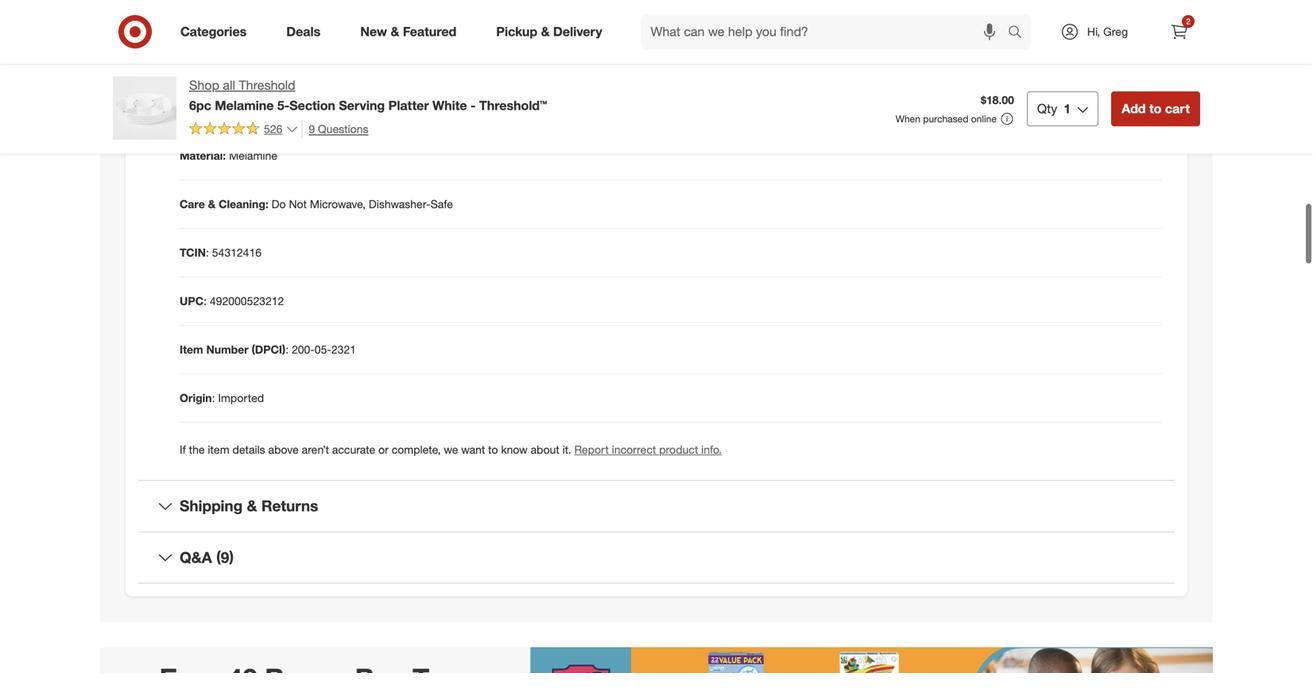 Task type: locate. For each thing, give the bounding box(es) containing it.
material:
[[180, 149, 226, 163]]

melamine down 526 link
[[229, 149, 277, 163]]

shop all threshold 6pc melamine 5-section serving platter white - threshold™
[[189, 78, 547, 113]]

pickup & delivery link
[[483, 14, 622, 49]]

questions
[[318, 122, 368, 136]]

-
[[471, 98, 476, 113]]

search
[[1001, 25, 1039, 41]]

not
[[289, 197, 307, 211]]

item number (dpci) : 200-05-2321
[[180, 343, 356, 357]]

section
[[290, 98, 335, 113]]

shipping & returns button
[[138, 481, 1175, 532]]

6pc
[[189, 98, 211, 113]]

when purchased online
[[896, 113, 997, 125]]

& right new
[[391, 24, 399, 39]]

: left 492000523212 on the left of page
[[204, 294, 207, 308]]

ounces
[[303, 100, 342, 114]]

platter
[[388, 98, 429, 113]]

5-
[[277, 98, 290, 113]]

to right add
[[1149, 101, 1162, 116]]

& right the pickup at the top of the page
[[541, 24, 550, 39]]

origin : imported
[[180, 391, 264, 405]]

shipping
[[180, 497, 243, 515]]

threshold™
[[479, 98, 547, 113]]

report incorrect product info. button
[[574, 442, 722, 458]]

shipping & returns
[[180, 497, 318, 515]]

incorrect
[[612, 443, 656, 457]]

melamine
[[215, 98, 274, 113], [229, 149, 277, 163]]

all
[[223, 78, 235, 93]]

1 horizontal spatial to
[[1149, 101, 1162, 116]]

add
[[1122, 101, 1146, 116]]

search button
[[1001, 14, 1039, 52]]

526 link
[[189, 120, 298, 139]]

9 questions
[[309, 122, 368, 136]]

number
[[206, 343, 249, 357]]

features dining: bpa-free
[[180, 52, 316, 66]]

to right 'want'
[[488, 443, 498, 457]]

aren't
[[302, 443, 329, 457]]

: left imported
[[212, 391, 215, 405]]

hi,
[[1087, 25, 1100, 39]]

(9)
[[216, 548, 234, 567]]

item
[[180, 343, 203, 357]]

tcin : 54312416
[[180, 246, 262, 260]]

melamine up 526 link
[[215, 98, 274, 113]]

0 vertical spatial to
[[1149, 101, 1162, 116]]

featured
[[403, 24, 457, 39]]

melamine inside shop all threshold 6pc melamine 5-section serving platter white - threshold™
[[215, 98, 274, 113]]

or
[[378, 443, 389, 457]]

it.
[[563, 443, 571, 457]]

cleaning:
[[219, 197, 269, 211]]

1 vertical spatial melamine
[[229, 149, 277, 163]]

accurate
[[332, 443, 375, 457]]

threshold
[[239, 78, 295, 93]]

care
[[180, 197, 205, 211]]

: left 54312416
[[206, 246, 209, 260]]

q&a (9) button
[[138, 532, 1175, 583]]

when
[[896, 113, 921, 125]]

526
[[264, 122, 282, 136]]

0 horizontal spatial to
[[488, 443, 498, 457]]

above
[[268, 443, 299, 457]]

&
[[391, 24, 399, 39], [541, 24, 550, 39], [208, 197, 216, 211], [247, 497, 257, 515]]

2 link
[[1162, 14, 1197, 49]]

& right care
[[208, 197, 216, 211]]

we
[[444, 443, 458, 457]]

& inside dropdown button
[[247, 497, 257, 515]]

bpa-
[[269, 52, 294, 66]]

: for 492000523212
[[204, 294, 207, 308]]

& left returns
[[247, 497, 257, 515]]

if the item details above aren't accurate or complete, we want to know about it. report incorrect product info.
[[180, 443, 722, 457]]

care & cleaning: do not microwave, dishwasher-safe
[[180, 197, 453, 211]]

54312416
[[212, 246, 262, 260]]

pickup
[[496, 24, 538, 39]]

online
[[971, 113, 997, 125]]

& for new
[[391, 24, 399, 39]]

features
[[180, 52, 226, 66]]

advertisement element
[[100, 648, 1213, 673]]

& for care
[[208, 197, 216, 211]]

:
[[206, 246, 209, 260], [204, 294, 207, 308], [286, 343, 289, 357], [212, 391, 215, 405]]

05-
[[315, 343, 331, 357]]

0 vertical spatial melamine
[[215, 98, 274, 113]]

image of 6pc melamine 5-section serving platter white - threshold™ image
[[113, 76, 176, 140]]

capacity
[[180, 100, 227, 114]]

: for 54312416
[[206, 246, 209, 260]]

greg
[[1103, 25, 1128, 39]]

if
[[180, 443, 186, 457]]

know
[[501, 443, 528, 457]]

add to cart
[[1122, 101, 1190, 116]]

dining:
[[229, 52, 266, 66]]



Task type: describe. For each thing, give the bounding box(es) containing it.
9 questions link
[[302, 120, 368, 138]]

(volume):
[[230, 100, 278, 114]]

shop
[[189, 78, 219, 93]]

pickup & delivery
[[496, 24, 602, 39]]

q&a (9)
[[180, 548, 234, 567]]

report
[[574, 443, 609, 457]]

deals link
[[273, 14, 340, 49]]

delivery
[[553, 24, 602, 39]]

about
[[531, 443, 559, 457]]

add to cart button
[[1111, 91, 1200, 126]]

tcin
[[180, 246, 206, 260]]

200-
[[292, 343, 315, 357]]

(dpci)
[[252, 343, 286, 357]]

& for pickup
[[541, 24, 550, 39]]

material: melamine
[[180, 149, 277, 163]]

new & featured link
[[347, 14, 476, 49]]

2321
[[331, 343, 356, 357]]

do
[[272, 197, 286, 211]]

: for imported
[[212, 391, 215, 405]]

white
[[432, 98, 467, 113]]

new
[[360, 24, 387, 39]]

categories
[[180, 24, 247, 39]]

to inside button
[[1149, 101, 1162, 116]]

1 vertical spatial to
[[488, 443, 498, 457]]

& for shipping
[[247, 497, 257, 515]]

complete,
[[392, 443, 441, 457]]

new & featured
[[360, 24, 457, 39]]

492000523212
[[210, 294, 284, 308]]

details
[[233, 443, 265, 457]]

microwave,
[[310, 197, 366, 211]]

cart
[[1165, 101, 1190, 116]]

purchased
[[923, 113, 969, 125]]

returns
[[261, 497, 318, 515]]

q&a
[[180, 548, 212, 567]]

want
[[461, 443, 485, 457]]

safe
[[431, 197, 453, 211]]

upc
[[180, 294, 204, 308]]

$18.00
[[981, 93, 1014, 107]]

origin
[[180, 391, 212, 405]]

free
[[294, 52, 316, 66]]

qty 1
[[1037, 101, 1071, 116]]

qty
[[1037, 101, 1057, 116]]

1
[[1064, 101, 1071, 116]]

dishwasher-
[[369, 197, 431, 211]]

deals
[[286, 24, 321, 39]]

item
[[208, 443, 229, 457]]

hi, greg
[[1087, 25, 1128, 39]]

imported
[[218, 391, 264, 405]]

134
[[282, 100, 300, 114]]

What can we help you find? suggestions appear below search field
[[641, 14, 1012, 49]]

upc : 492000523212
[[180, 294, 284, 308]]

product
[[659, 443, 698, 457]]

categories link
[[167, 14, 266, 49]]

: left 200-
[[286, 343, 289, 357]]

info.
[[701, 443, 722, 457]]

the
[[189, 443, 205, 457]]

9
[[309, 122, 315, 136]]

capacity (volume): 134  ounces
[[180, 100, 342, 114]]

serving
[[339, 98, 385, 113]]



Task type: vqa. For each thing, say whether or not it's contained in the screenshot.
Imported
yes



